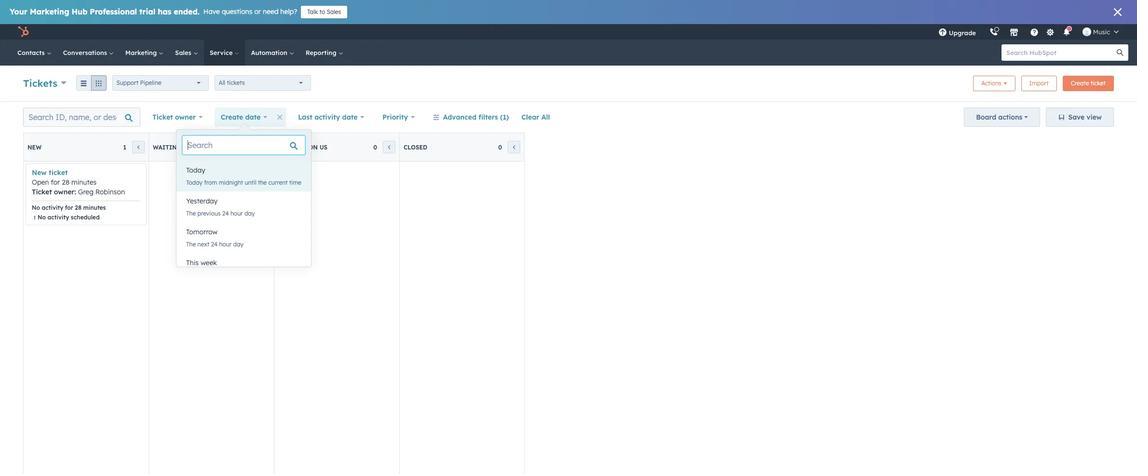 Task type: locate. For each thing, give the bounding box(es) containing it.
minutes up scheduled on the left
[[83, 204, 106, 211]]

0 vertical spatial activity
[[315, 113, 340, 122]]

list box containing today
[[177, 161, 311, 284]]

ticket up view
[[1091, 80, 1106, 87]]

0 vertical spatial sales
[[327, 8, 341, 15]]

actions button
[[974, 76, 1016, 91]]

service
[[210, 49, 235, 56]]

1 horizontal spatial 24
[[222, 210, 229, 217]]

actions
[[999, 113, 1023, 122]]

0 vertical spatial owner
[[175, 113, 196, 122]]

hubspot link
[[12, 26, 36, 38]]

hour for yesterday
[[231, 210, 243, 217]]

0 vertical spatial today
[[186, 166, 205, 175]]

2 date from the left
[[342, 113, 358, 122]]

marketing left "hub"
[[30, 7, 69, 16]]

support pipeline
[[117, 79, 162, 86]]

menu
[[932, 24, 1126, 40]]

clear all button
[[515, 108, 556, 127]]

new up new ticket link
[[27, 144, 42, 151]]

sales left the service at the top left
[[175, 49, 193, 56]]

2 today from the top
[[186, 179, 203, 186]]

ticket inside new ticket open for 28 minutes ticket owner : greg robinson
[[49, 168, 68, 177]]

2 waiting from the left
[[278, 144, 307, 151]]

hub
[[72, 7, 87, 16]]

midnight
[[219, 179, 243, 186]]

hour
[[231, 210, 243, 217], [219, 241, 232, 248]]

0 down (1)
[[498, 144, 502, 151]]

1 date from the left
[[245, 113, 261, 122]]

all inside popup button
[[219, 79, 225, 86]]

reporting
[[306, 49, 338, 56]]

1 vertical spatial new
[[32, 168, 47, 177]]

ticket
[[152, 113, 173, 122], [32, 188, 52, 196]]

previous
[[198, 210, 221, 217]]

0 horizontal spatial on
[[183, 144, 192, 151]]

on left us
[[309, 144, 318, 151]]

1 vertical spatial no
[[38, 214, 46, 221]]

1 vertical spatial ticket
[[32, 188, 52, 196]]

1 vertical spatial for
[[65, 204, 73, 211]]

0 horizontal spatial owner
[[54, 188, 74, 196]]

24 inside tomorrow the next 24 hour day
[[211, 241, 218, 248]]

0 horizontal spatial date
[[245, 113, 261, 122]]

ticket down open
[[32, 188, 52, 196]]

your marketing hub professional trial has ended. have questions or need help?
[[10, 7, 297, 16]]

date
[[245, 113, 261, 122], [342, 113, 358, 122]]

activity for for
[[42, 204, 63, 211]]

create
[[1071, 80, 1090, 87], [221, 113, 243, 122]]

for up the no activity scheduled
[[65, 204, 73, 211]]

hour inside 'yesterday the previous 24 hour day'
[[231, 210, 243, 217]]

1 horizontal spatial date
[[342, 113, 358, 122]]

clear all
[[522, 113, 550, 122]]

28 up scheduled on the left
[[75, 204, 82, 211]]

0 vertical spatial hour
[[231, 210, 243, 217]]

0 vertical spatial no
[[32, 204, 40, 211]]

1 vertical spatial create
[[221, 113, 243, 122]]

owner inside new ticket open for 28 minutes ticket owner : greg robinson
[[54, 188, 74, 196]]

(1)
[[500, 113, 509, 122]]

today button
[[177, 161, 311, 180]]

day up this week button
[[233, 241, 244, 248]]

all
[[219, 79, 225, 86], [542, 113, 550, 122]]

28
[[62, 178, 69, 187], [75, 204, 82, 211]]

1 horizontal spatial 28
[[75, 204, 82, 211]]

contact
[[194, 144, 222, 151]]

1 the from the top
[[186, 210, 196, 217]]

today today from midnight until the current time
[[186, 166, 302, 186]]

1 vertical spatial owner
[[54, 188, 74, 196]]

new for new
[[27, 144, 42, 151]]

create inside create date 'popup button'
[[221, 113, 243, 122]]

new up open
[[32, 168, 47, 177]]

0 horizontal spatial 0
[[373, 144, 377, 151]]

questions
[[222, 7, 253, 16]]

1 horizontal spatial waiting
[[278, 144, 307, 151]]

1 vertical spatial the
[[186, 241, 196, 248]]

1 horizontal spatial ticket
[[152, 113, 173, 122]]

0 horizontal spatial marketing
[[30, 7, 69, 16]]

create up 'search' search field
[[221, 113, 243, 122]]

0 horizontal spatial day
[[233, 241, 244, 248]]

the inside 'yesterday the previous 24 hour day'
[[186, 210, 196, 217]]

0 vertical spatial all
[[219, 79, 225, 86]]

create ticket
[[1071, 80, 1106, 87]]

0 vertical spatial ticket
[[1091, 80, 1106, 87]]

date inside 'popup button'
[[245, 113, 261, 122]]

0
[[373, 144, 377, 151], [498, 144, 502, 151]]

24 right next
[[211, 241, 218, 248]]

0 horizontal spatial all
[[219, 79, 225, 86]]

talk to sales
[[307, 8, 341, 15]]

create date
[[221, 113, 261, 122]]

waiting left us
[[278, 144, 307, 151]]

2 the from the top
[[186, 241, 196, 248]]

calling icon button
[[986, 26, 1002, 38]]

for down new ticket link
[[51, 178, 60, 187]]

1 vertical spatial activity
[[42, 204, 63, 211]]

settings link
[[1045, 27, 1057, 37]]

1 horizontal spatial marketing
[[125, 49, 159, 56]]

date up 'search' search field
[[245, 113, 261, 122]]

activity up the no activity scheduled
[[42, 204, 63, 211]]

ticket for new
[[49, 168, 68, 177]]

0 vertical spatial minutes
[[71, 178, 97, 187]]

ticket inside create ticket button
[[1091, 80, 1106, 87]]

2 0 from the left
[[498, 144, 502, 151]]

group
[[76, 75, 106, 91]]

this
[[186, 259, 199, 267]]

1 horizontal spatial ticket
[[1091, 80, 1106, 87]]

the down yesterday
[[186, 210, 196, 217]]

1 waiting from the left
[[153, 144, 181, 151]]

all left tickets at the left top
[[219, 79, 225, 86]]

the inside tomorrow the next 24 hour day
[[186, 241, 196, 248]]

0 horizontal spatial waiting
[[153, 144, 181, 151]]

owner up waiting on contact
[[175, 113, 196, 122]]

0 vertical spatial new
[[27, 144, 42, 151]]

1 horizontal spatial 0
[[498, 144, 502, 151]]

0 vertical spatial ticket
[[152, 113, 173, 122]]

trial
[[139, 7, 156, 16]]

list box
[[177, 161, 311, 284]]

no
[[32, 204, 40, 211], [38, 214, 46, 221]]

0 vertical spatial for
[[51, 178, 60, 187]]

sales link
[[169, 40, 204, 66]]

day up tomorrow button at the left
[[245, 210, 255, 217]]

or
[[254, 7, 261, 16]]

0 horizontal spatial for
[[51, 178, 60, 187]]

last activity date button
[[292, 108, 371, 127]]

1 horizontal spatial on
[[309, 144, 318, 151]]

all right clear
[[542, 113, 550, 122]]

1 vertical spatial marketing
[[125, 49, 159, 56]]

the for tomorrow
[[186, 241, 196, 248]]

minutes up greg
[[71, 178, 97, 187]]

date right last
[[342, 113, 358, 122]]

1 vertical spatial all
[[542, 113, 550, 122]]

minutes inside new ticket open for 28 minutes ticket owner : greg robinson
[[71, 178, 97, 187]]

1 vertical spatial ticket
[[49, 168, 68, 177]]

on left contact
[[183, 144, 192, 151]]

hour up tomorrow button at the left
[[231, 210, 243, 217]]

day inside tomorrow the next 24 hour day
[[233, 241, 244, 248]]

today up from
[[186, 166, 205, 175]]

1 vertical spatial today
[[186, 179, 203, 186]]

1 horizontal spatial create
[[1071, 80, 1090, 87]]

ticket up open
[[49, 168, 68, 177]]

no down open
[[32, 204, 40, 211]]

create up save view button
[[1071, 80, 1090, 87]]

board actions
[[977, 113, 1023, 122]]

0 horizontal spatial 28
[[62, 178, 69, 187]]

new inside new ticket open for 28 minutes ticket owner : greg robinson
[[32, 168, 47, 177]]

activity down no activity for 28 minutes on the left
[[48, 214, 69, 221]]

0 vertical spatial 24
[[222, 210, 229, 217]]

no for no activity scheduled
[[38, 214, 46, 221]]

24 inside 'yesterday the previous 24 hour day'
[[222, 210, 229, 217]]

0 vertical spatial create
[[1071, 80, 1090, 87]]

waiting
[[153, 144, 181, 151], [278, 144, 307, 151]]

24
[[222, 210, 229, 217], [211, 241, 218, 248]]

ticket for create
[[1091, 80, 1106, 87]]

1 0 from the left
[[373, 144, 377, 151]]

activity right last
[[315, 113, 340, 122]]

no down no activity for 28 minutes on the left
[[38, 214, 46, 221]]

advanced
[[443, 113, 477, 122]]

no for no activity for 28 minutes
[[32, 204, 40, 211]]

new for new ticket open for 28 minutes ticket owner : greg robinson
[[32, 168, 47, 177]]

2 on from the left
[[309, 144, 318, 151]]

1 horizontal spatial sales
[[327, 8, 341, 15]]

your
[[10, 7, 27, 16]]

24 right previous
[[222, 210, 229, 217]]

closed
[[404, 144, 428, 151]]

activity
[[315, 113, 340, 122], [42, 204, 63, 211], [48, 214, 69, 221]]

today left from
[[186, 179, 203, 186]]

1 today from the top
[[186, 166, 205, 175]]

28 down new ticket link
[[62, 178, 69, 187]]

waiting on contact
[[153, 144, 222, 151]]

2 vertical spatial activity
[[48, 214, 69, 221]]

0 horizontal spatial ticket
[[32, 188, 52, 196]]

ticket down support pipeline popup button at the top
[[152, 113, 173, 122]]

1 horizontal spatial owner
[[175, 113, 196, 122]]

Search ID, name, or description search field
[[23, 108, 140, 127]]

day inside 'yesterday the previous 24 hour day'
[[245, 210, 255, 217]]

1
[[123, 144, 126, 151]]

search image
[[1117, 49, 1124, 56]]

sales right the 'to'
[[327, 8, 341, 15]]

minutes
[[71, 178, 97, 187], [83, 204, 106, 211]]

notifications button
[[1059, 24, 1075, 40]]

marketing up support pipeline
[[125, 49, 159, 56]]

1 vertical spatial 28
[[75, 204, 82, 211]]

music button
[[1077, 24, 1125, 40]]

0 horizontal spatial create
[[221, 113, 243, 122]]

1 on from the left
[[183, 144, 192, 151]]

save view
[[1069, 113, 1102, 122]]

last
[[298, 113, 313, 122]]

1 horizontal spatial day
[[245, 210, 255, 217]]

0 vertical spatial the
[[186, 210, 196, 217]]

the left next
[[186, 241, 196, 248]]

until
[[245, 179, 256, 186]]

0 horizontal spatial 24
[[211, 241, 218, 248]]

0 down priority popup button
[[373, 144, 377, 151]]

hour right next
[[219, 241, 232, 248]]

24 for tomorrow
[[211, 241, 218, 248]]

create inside create ticket button
[[1071, 80, 1090, 87]]

0 vertical spatial 28
[[62, 178, 69, 187]]

pipeline
[[140, 79, 162, 86]]

waiting for waiting on us
[[278, 144, 307, 151]]

0 vertical spatial marketing
[[30, 7, 69, 16]]

talk
[[307, 8, 318, 15]]

waiting down ticket owner
[[153, 144, 181, 151]]

0 vertical spatial day
[[245, 210, 255, 217]]

ended.
[[174, 7, 200, 16]]

marketing
[[30, 7, 69, 16], [125, 49, 159, 56]]

menu item
[[983, 24, 985, 40]]

on
[[183, 144, 192, 151], [309, 144, 318, 151]]

day
[[245, 210, 255, 217], [233, 241, 244, 248]]

1 vertical spatial sales
[[175, 49, 193, 56]]

1 horizontal spatial all
[[542, 113, 550, 122]]

1 vertical spatial day
[[233, 241, 244, 248]]

owner up no activity for 28 minutes on the left
[[54, 188, 74, 196]]

ticket inside popup button
[[152, 113, 173, 122]]

sales
[[327, 8, 341, 15], [175, 49, 193, 56]]

0 horizontal spatial ticket
[[49, 168, 68, 177]]

group inside "tickets" "banner"
[[76, 75, 106, 91]]

Search HubSpot search field
[[1002, 44, 1120, 61]]

hour inside tomorrow the next 24 hour day
[[219, 241, 232, 248]]

1 vertical spatial 24
[[211, 241, 218, 248]]

all inside button
[[542, 113, 550, 122]]

1 vertical spatial hour
[[219, 241, 232, 248]]

waiting for waiting on contact
[[153, 144, 181, 151]]

today
[[186, 166, 205, 175], [186, 179, 203, 186]]

activity inside popup button
[[315, 113, 340, 122]]

professional
[[90, 7, 137, 16]]



Task type: vqa. For each thing, say whether or not it's contained in the screenshot.
This on the bottom left of the page
yes



Task type: describe. For each thing, give the bounding box(es) containing it.
upgrade
[[949, 29, 976, 37]]

have
[[203, 7, 220, 16]]

1 horizontal spatial for
[[65, 204, 73, 211]]

priority button
[[376, 108, 421, 127]]

us
[[320, 144, 328, 151]]

1 vertical spatial minutes
[[83, 204, 106, 211]]

new ticket link
[[32, 168, 68, 177]]

ticket owner
[[152, 113, 196, 122]]

tomorrow button
[[177, 222, 311, 242]]

day for yesterday
[[245, 210, 255, 217]]

filters
[[479, 113, 498, 122]]

time
[[289, 179, 302, 186]]

robinson
[[95, 188, 125, 196]]

contacts
[[17, 49, 47, 56]]

yesterday the previous 24 hour day
[[186, 197, 255, 217]]

board
[[977, 113, 997, 122]]

has
[[158, 7, 171, 16]]

yesterday
[[186, 197, 218, 206]]

scheduled
[[71, 214, 100, 221]]

ticket owner button
[[146, 108, 209, 127]]

to
[[320, 8, 325, 15]]

need
[[263, 7, 279, 16]]

conversations link
[[57, 40, 120, 66]]

activity for date
[[315, 113, 340, 122]]

help button
[[1027, 24, 1043, 40]]

automation
[[251, 49, 289, 56]]

the for yesterday
[[186, 210, 196, 217]]

new ticket open for 28 minutes ticket owner : greg robinson
[[32, 168, 125, 196]]

save view button
[[1047, 108, 1114, 127]]

last activity date
[[298, 113, 358, 122]]

support
[[117, 79, 139, 86]]

current
[[268, 179, 288, 186]]

day for tomorrow
[[233, 241, 244, 248]]

greg robinson image
[[1083, 27, 1092, 36]]

settings image
[[1047, 28, 1055, 37]]

waiting on us
[[278, 144, 328, 151]]

yesterday button
[[177, 192, 311, 211]]

no activity scheduled
[[38, 214, 100, 221]]

tickets
[[227, 79, 245, 86]]

tickets button
[[23, 76, 66, 90]]

activity for scheduled
[[48, 214, 69, 221]]

create ticket button
[[1063, 76, 1114, 91]]

reporting link
[[300, 40, 349, 66]]

from
[[204, 179, 217, 186]]

view
[[1087, 113, 1102, 122]]

for inside new ticket open for 28 minutes ticket owner : greg robinson
[[51, 178, 60, 187]]

open
[[32, 178, 49, 187]]

this week
[[186, 259, 217, 267]]

sales inside button
[[327, 8, 341, 15]]

advanced filters (1)
[[443, 113, 509, 122]]

create date button
[[215, 108, 274, 127]]

no activity for 28 minutes
[[32, 204, 106, 211]]

tickets
[[23, 77, 57, 89]]

conversations
[[63, 49, 109, 56]]

contacts link
[[12, 40, 57, 66]]

upgrade image
[[939, 28, 947, 37]]

board actions button
[[965, 108, 1041, 127]]

this week button
[[177, 253, 311, 273]]

the
[[258, 179, 267, 186]]

:
[[74, 188, 76, 196]]

owner inside popup button
[[175, 113, 196, 122]]

0 for waiting on us
[[373, 144, 377, 151]]

actions
[[982, 80, 1002, 87]]

menu containing music
[[932, 24, 1126, 40]]

import
[[1030, 80, 1049, 87]]

on for us
[[309, 144, 318, 151]]

clear
[[522, 113, 540, 122]]

on for contact
[[183, 144, 192, 151]]

0 horizontal spatial sales
[[175, 49, 193, 56]]

tomorrow the next 24 hour day
[[186, 228, 244, 248]]

create for create ticket
[[1071, 80, 1090, 87]]

service link
[[204, 40, 245, 66]]

0 for closed
[[498, 144, 502, 151]]

calling icon image
[[990, 28, 999, 37]]

ticket inside new ticket open for 28 minutes ticket owner : greg robinson
[[32, 188, 52, 196]]

help image
[[1030, 28, 1039, 37]]

tickets banner
[[23, 73, 1114, 92]]

hour for tomorrow
[[219, 241, 232, 248]]

marketplaces button
[[1004, 24, 1025, 40]]

automation link
[[245, 40, 300, 66]]

date inside popup button
[[342, 113, 358, 122]]

talk to sales button
[[301, 6, 348, 18]]

tomorrow
[[186, 228, 218, 236]]

music
[[1094, 28, 1111, 36]]

create for create date
[[221, 113, 243, 122]]

greg
[[78, 188, 94, 196]]

Search search field
[[182, 136, 305, 155]]

search button
[[1113, 44, 1129, 61]]

help?
[[280, 7, 297, 16]]

marketing link
[[120, 40, 169, 66]]

close image
[[1114, 8, 1122, 16]]

28 inside new ticket open for 28 minutes ticket owner : greg robinson
[[62, 178, 69, 187]]

marketplaces image
[[1010, 28, 1019, 37]]

hubspot image
[[17, 26, 29, 38]]

all tickets
[[219, 79, 245, 86]]

all tickets button
[[214, 75, 311, 91]]

advanced filters (1) button
[[427, 108, 515, 127]]

notifications image
[[1063, 28, 1071, 37]]

24 for yesterday
[[222, 210, 229, 217]]

save
[[1069, 113, 1085, 122]]

import button
[[1022, 76, 1057, 91]]

support pipeline button
[[112, 75, 209, 91]]

priority
[[383, 113, 408, 122]]

next
[[198, 241, 209, 248]]



